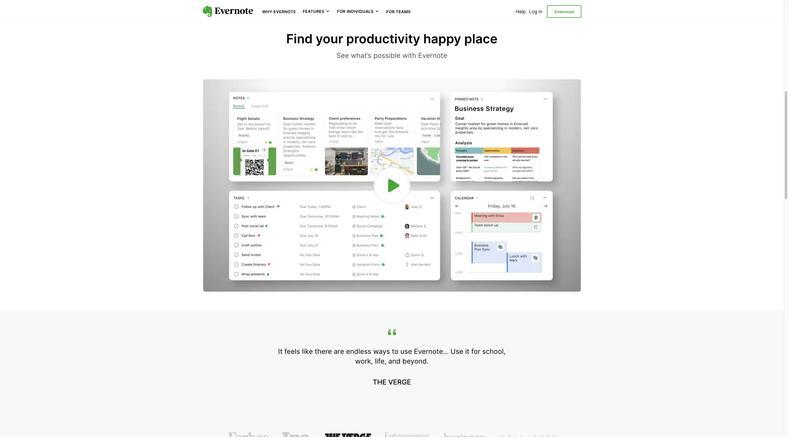 Task type: vqa. For each thing, say whether or not it's contained in the screenshot.
"For" associated with For individuals
yes



Task type: locate. For each thing, give the bounding box(es) containing it.
evernote right why in the top of the page
[[274, 9, 296, 14]]

0 horizontal spatial for
[[337, 9, 346, 14]]

for individuals
[[337, 9, 374, 14]]

evernote
[[274, 9, 296, 14], [418, 51, 447, 60]]

evernote down happy
[[418, 51, 447, 60]]

teams
[[396, 9, 411, 14]]

entrepreneur magazine logo image
[[385, 433, 430, 438]]

use
[[451, 348, 464, 356]]

like
[[302, 348, 313, 356]]

for left individuals
[[337, 9, 346, 14]]

for inside button
[[337, 9, 346, 14]]

what's
[[351, 51, 372, 60]]

and
[[389, 357, 401, 366]]

your
[[316, 31, 343, 46]]

possible
[[374, 51, 401, 60]]

the verge
[[373, 379, 411, 387]]

feels
[[285, 348, 300, 356]]

productivity
[[346, 31, 420, 46]]

find your productivity happy place
[[286, 31, 498, 46]]

forbes logo image
[[228, 433, 269, 438]]

the
[[373, 379, 387, 387]]

the verge logo image
[[325, 433, 371, 438]]

why evernote
[[262, 9, 296, 14]]

what is evernote video thumbnail image
[[203, 80, 581, 292]]

it
[[278, 348, 283, 356]]

verge
[[388, 379, 411, 387]]

well + good logo image
[[500, 433, 556, 438]]

1 vertical spatial evernote
[[418, 51, 447, 60]]

for individuals button
[[337, 9, 380, 14]]

for for for individuals
[[337, 9, 346, 14]]

to
[[392, 348, 399, 356]]

for
[[472, 348, 481, 356]]

1 horizontal spatial for
[[386, 9, 395, 14]]

for
[[337, 9, 346, 14], [386, 9, 395, 14]]

log in
[[529, 9, 543, 14]]

why evernote link
[[262, 9, 296, 14]]

it feels like there are endless ways to use evernote… use it for school, work, life, and beyond.
[[278, 348, 506, 366]]

0 vertical spatial evernote
[[274, 9, 296, 14]]

for left teams
[[386, 9, 395, 14]]



Task type: describe. For each thing, give the bounding box(es) containing it.
place
[[465, 31, 498, 46]]

why
[[262, 9, 273, 14]]

use
[[401, 348, 412, 356]]

for teams
[[386, 9, 411, 14]]

for for for teams
[[386, 9, 395, 14]]

it
[[465, 348, 470, 356]]

download link
[[547, 5, 582, 18]]

1 horizontal spatial evernote
[[418, 51, 447, 60]]

features button
[[303, 9, 330, 14]]

see what's possible with evernote
[[337, 51, 447, 60]]

happy
[[424, 31, 461, 46]]

business.com logo image
[[444, 433, 486, 438]]

features
[[303, 9, 325, 14]]

for teams link
[[386, 9, 411, 14]]

inc logo image
[[282, 433, 312, 438]]

are
[[334, 348, 344, 356]]

help
[[516, 9, 526, 14]]

school,
[[483, 348, 506, 356]]

0 horizontal spatial evernote
[[274, 9, 296, 14]]

with
[[403, 51, 416, 60]]

there
[[315, 348, 332, 356]]

find
[[286, 31, 313, 46]]

evernote logo image
[[203, 6, 253, 17]]

work,
[[355, 357, 373, 366]]

download
[[555, 9, 574, 14]]

individuals
[[347, 9, 374, 14]]

log in link
[[529, 9, 543, 14]]

in
[[539, 9, 543, 14]]

help link
[[516, 9, 526, 14]]

log
[[529, 9, 538, 14]]

endless
[[346, 348, 371, 356]]

ways
[[373, 348, 390, 356]]

play video image
[[383, 177, 401, 195]]

beyond.
[[403, 357, 429, 366]]

evernote…
[[414, 348, 449, 356]]

see
[[337, 51, 349, 60]]

life,
[[375, 357, 387, 366]]



